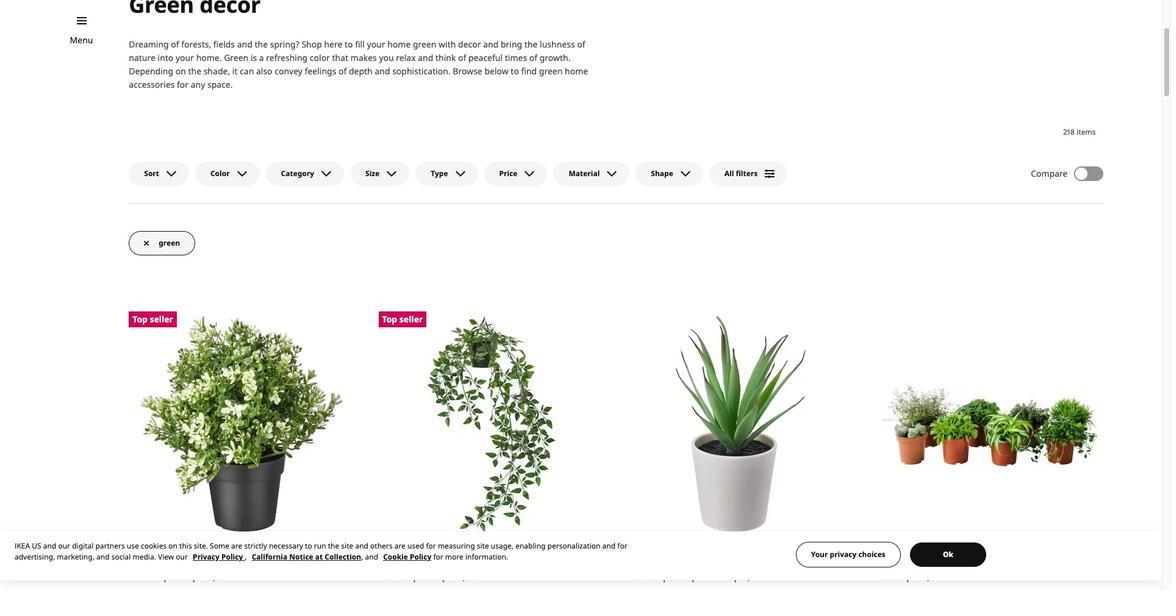 Task type: describe. For each thing, give the bounding box(es) containing it.
depth
[[349, 65, 373, 77]]

ok
[[943, 550, 953, 560]]

type
[[431, 168, 448, 179]]

privacy
[[193, 552, 219, 562]]

site.
[[194, 541, 208, 551]]

the up any
[[188, 65, 201, 77]]

convey
[[275, 65, 303, 77]]

2 artificial from the left
[[379, 572, 411, 583]]

california notice at collection link
[[252, 552, 361, 562]]

green inside button
[[159, 238, 180, 248]]

choices
[[858, 550, 886, 560]]

1 are from the left
[[231, 541, 242, 551]]

and down you
[[375, 65, 390, 77]]

peaceful
[[468, 52, 503, 63]]

all
[[724, 168, 734, 179]]

marketing,
[[57, 552, 94, 562]]

advertising,
[[15, 552, 55, 562]]

himalayamix potted plant, 4 "
[[878, 558, 942, 583]]

also
[[256, 65, 272, 77]]

dreaming
[[129, 38, 169, 50]]

2 new from the left
[[379, 544, 395, 554]]

run
[[314, 541, 326, 551]]

1 ½ from the left
[[225, 571, 231, 583]]

use
[[127, 541, 139, 551]]

1 top from the left
[[133, 313, 148, 325]]

fields
[[213, 38, 235, 50]]

2 policy from the left
[[410, 552, 431, 562]]

price button
[[484, 161, 547, 186]]

the inside ikea us and our digital partners use cookies on this site. some are strictly necessary to run the site and others are used for measuring site usage, enabling personalization and for advertising, marketing, and social media. view our
[[328, 541, 339, 551]]

0 horizontal spatial our
[[58, 541, 70, 551]]

here
[[324, 38, 342, 50]]

2 horizontal spatial green
[[539, 65, 563, 77]]

0 vertical spatial to
[[345, 38, 353, 50]]

ikea
[[15, 541, 30, 551]]

shape
[[651, 168, 673, 179]]

0 vertical spatial home
[[387, 38, 411, 50]]

the right 'bring'
[[524, 38, 538, 50]]

partners
[[95, 541, 125, 551]]

pot,
[[734, 572, 750, 583]]

2 3 from the left
[[467, 572, 472, 583]]

sort button
[[129, 161, 189, 186]]

sophistication.
[[392, 65, 451, 77]]

on inside dreaming of forests, fields and the spring? shop here to fill your home green with decor and bring the lushness of nature into your home. green is a refreshing color that makes you relax and think of peaceful times of growth. depending on the shade, it can also convey feelings of depth and sophistication. browse below to find green home accessories for any space.
[[175, 65, 186, 77]]

home.
[[196, 52, 222, 63]]

color button
[[195, 161, 260, 186]]

for inside dreaming of forests, fields and the spring? shop here to fill your home green with decor and bring the lushness of nature into your home. green is a refreshing color that makes you relax and think of peaceful times of growth. depending on the shade, it can also convey feelings of depth and sophistication. browse below to find green home accessories for any space.
[[177, 79, 189, 90]]

1 artificial from the left
[[129, 571, 162, 583]]

forests,
[[181, 38, 211, 50]]

price inside popup button
[[499, 168, 518, 179]]

shop
[[302, 38, 322, 50]]

social
[[111, 552, 131, 562]]

for left new lower price at the bottom right of the page
[[617, 541, 627, 551]]

material button
[[553, 161, 630, 186]]

1 policy from the left
[[221, 552, 243, 562]]

that
[[332, 52, 348, 63]]

3 potted from the left
[[663, 572, 690, 583]]

shape button
[[636, 161, 703, 186]]

decor
[[458, 38, 481, 50]]

measuring
[[438, 541, 475, 551]]

3 new from the left
[[628, 544, 645, 554]]

himalayamix
[[878, 558, 939, 570]]

all filters
[[724, 168, 758, 179]]

digital
[[72, 541, 94, 551]]

color
[[310, 52, 330, 63]]

material
[[569, 168, 600, 179]]

items
[[1077, 127, 1096, 137]]

0 horizontal spatial your
[[176, 52, 194, 63]]

2 fejka from the left
[[379, 558, 404, 570]]

2 plant, from the left
[[442, 572, 465, 583]]

1 new lower price fejka artificial potted plant, 3 ½ " from the left
[[129, 544, 237, 583]]

your privacy choices button
[[796, 542, 901, 568]]

1 potted from the left
[[164, 571, 190, 583]]

privacy policy , california notice at collection , and cookie policy for more information.
[[193, 552, 508, 562]]

type button
[[416, 161, 478, 186]]

media.
[[133, 552, 156, 562]]

accessories
[[129, 79, 175, 90]]

color
[[210, 168, 230, 179]]

shade,
[[204, 65, 230, 77]]

2 top seller from the left
[[382, 313, 423, 325]]

" inside himalayamix potted plant, 4 "
[[939, 572, 942, 583]]

and down others
[[365, 552, 378, 562]]

potted
[[878, 572, 904, 583]]

¼
[[759, 572, 766, 583]]

feelings
[[305, 65, 336, 77]]

some
[[210, 541, 229, 551]]

1 horizontal spatial with
[[715, 572, 732, 583]]

lushness
[[540, 38, 575, 50]]

1 top seller from the left
[[133, 313, 173, 325]]

ok button
[[910, 543, 986, 567]]

depending
[[129, 65, 173, 77]]

it
[[232, 65, 238, 77]]

your privacy choices
[[811, 550, 886, 560]]

notice
[[289, 552, 313, 562]]

privacy
[[830, 550, 857, 560]]

category button
[[266, 161, 344, 186]]

relax
[[396, 52, 416, 63]]

others
[[370, 541, 393, 551]]

1 vertical spatial home
[[565, 65, 588, 77]]

artificial potted plant with pot, 2 ¼ "
[[628, 572, 771, 583]]

this
[[179, 541, 192, 551]]

view
[[158, 552, 174, 562]]

cookie policy link
[[383, 552, 431, 562]]

filters
[[736, 168, 758, 179]]

you
[[379, 52, 394, 63]]

refreshing
[[266, 52, 308, 63]]

a
[[259, 52, 264, 63]]

any
[[191, 79, 205, 90]]

on inside ikea us and our digital partners use cookies on this site. some are strictly necessary to run the site and others are used for measuring site usage, enabling personalization and for advertising, marketing, and social media. view our
[[169, 541, 177, 551]]

of up browse
[[458, 52, 466, 63]]



Task type: locate. For each thing, give the bounding box(es) containing it.
of right lushness
[[577, 38, 585, 50]]

lower right others
[[397, 544, 419, 554]]

all filters button
[[709, 161, 788, 186]]

0 horizontal spatial 3
[[218, 571, 223, 583]]

home down growth.
[[565, 65, 588, 77]]

and up sophistication.
[[418, 52, 433, 63]]

times
[[505, 52, 527, 63]]

1 horizontal spatial potted
[[413, 572, 440, 583]]

0 horizontal spatial ,
[[245, 552, 247, 562]]

3 " from the left
[[768, 572, 771, 583]]

2 ½ from the left
[[475, 572, 481, 583]]

218 items
[[1063, 127, 1096, 137]]

information.
[[465, 552, 508, 562]]

plant, down more
[[442, 572, 465, 583]]

potted left plant
[[663, 572, 690, 583]]

0 vertical spatial on
[[175, 65, 186, 77]]

california
[[252, 552, 287, 562]]

1 vertical spatial your
[[176, 52, 194, 63]]

more
[[445, 552, 463, 562]]

plant, down "privacy"
[[193, 571, 216, 583]]

1 vertical spatial on
[[169, 541, 177, 551]]

plant, inside himalayamix potted plant, 4 "
[[907, 572, 930, 583]]

green button
[[129, 231, 195, 255]]

fejka down others
[[379, 558, 404, 570]]

1 plant, from the left
[[193, 571, 216, 583]]

personalization
[[547, 541, 601, 551]]

0 vertical spatial your
[[367, 38, 385, 50]]

are up cookie
[[394, 541, 406, 551]]

0 horizontal spatial home
[[387, 38, 411, 50]]

for
[[177, 79, 189, 90], [426, 541, 436, 551], [617, 541, 627, 551], [433, 552, 443, 562]]

site
[[341, 541, 353, 551], [477, 541, 489, 551]]

lower up "artificial potted plant with pot, 2 ¼ ""
[[646, 544, 669, 554]]

to inside ikea us and our digital partners use cookies on this site. some are strictly necessary to run the site and others are used for measuring site usage, enabling personalization and for advertising, marketing, and social media. view our
[[305, 541, 312, 551]]

0 vertical spatial our
[[58, 541, 70, 551]]

1 vertical spatial green
[[539, 65, 563, 77]]

ikea us and our digital partners use cookies on this site. some are strictly necessary to run the site and others are used for measuring site usage, enabling personalization and for advertising, marketing, and social media. view our
[[15, 541, 627, 562]]

0 horizontal spatial new
[[129, 544, 145, 554]]

makes
[[351, 52, 377, 63]]

0 horizontal spatial top seller
[[133, 313, 173, 325]]

1 horizontal spatial 3
[[467, 572, 472, 583]]

compare
[[1031, 168, 1068, 179]]

for left more
[[433, 552, 443, 562]]

1 horizontal spatial plant,
[[442, 572, 465, 583]]

2 " from the left
[[483, 572, 487, 583]]

and up peaceful
[[483, 38, 499, 50]]

0 horizontal spatial with
[[439, 38, 456, 50]]

2 are from the left
[[394, 541, 406, 551]]

1 horizontal spatial lower
[[397, 544, 419, 554]]

2 horizontal spatial potted
[[663, 572, 690, 583]]

1 horizontal spatial artificial
[[379, 572, 411, 583]]

3 lower from the left
[[646, 544, 669, 554]]

0 horizontal spatial policy
[[221, 552, 243, 562]]

menu button
[[70, 34, 93, 47]]

1 horizontal spatial new lower price fejka artificial potted plant, 3 ½ "
[[379, 544, 487, 583]]

0 horizontal spatial are
[[231, 541, 242, 551]]

to up california notice at collection link
[[305, 541, 312, 551]]

0 horizontal spatial new lower price fejka artificial potted plant, 3 ½ "
[[129, 544, 237, 583]]

are right some
[[231, 541, 242, 551]]

artificial down cookie
[[379, 572, 411, 583]]

and right personalization
[[602, 541, 616, 551]]

bring
[[501, 38, 522, 50]]

0 horizontal spatial seller
[[150, 313, 173, 325]]

4
[[932, 572, 937, 583]]

plant
[[692, 572, 713, 583]]

policy down the used
[[410, 552, 431, 562]]

the
[[255, 38, 268, 50], [524, 38, 538, 50], [188, 65, 201, 77], [328, 541, 339, 551]]

of down that
[[339, 65, 347, 77]]

site up privacy policy , california notice at collection , and cookie policy for more information.
[[341, 541, 353, 551]]

potted
[[164, 571, 190, 583], [413, 572, 440, 583], [663, 572, 690, 583]]

green
[[224, 52, 248, 63]]

enabling
[[516, 541, 546, 551]]

1 horizontal spatial ,
[[361, 552, 363, 562]]

2 vertical spatial to
[[305, 541, 312, 551]]

and up privacy policy , california notice at collection , and cookie policy for more information.
[[355, 541, 368, 551]]

3 down privacy policy link
[[218, 571, 223, 583]]

and up green
[[237, 38, 252, 50]]

0 horizontal spatial fejka
[[129, 558, 154, 570]]

½ down privacy policy link
[[225, 571, 231, 583]]

necessary
[[269, 541, 303, 551]]

0 horizontal spatial site
[[341, 541, 353, 551]]

home up relax
[[387, 38, 411, 50]]

1 horizontal spatial fejka
[[379, 558, 404, 570]]

size
[[365, 168, 380, 179]]

growth.
[[540, 52, 571, 63]]

with
[[439, 38, 456, 50], [715, 572, 732, 583]]

, left cookie
[[361, 552, 363, 562]]

2
[[752, 572, 757, 583]]

can
[[240, 65, 254, 77]]

with inside dreaming of forests, fields and the spring? shop here to fill your home green with decor and bring the lushness of nature into your home. green is a refreshing color that makes you relax and think of peaceful times of growth. depending on the shade, it can also convey feelings of depth and sophistication. browse below to find green home accessories for any space.
[[439, 38, 456, 50]]

, down the strictly
[[245, 552, 247, 562]]

think
[[436, 52, 456, 63]]

0 horizontal spatial top
[[133, 313, 148, 325]]

1 horizontal spatial top
[[382, 313, 397, 325]]

the up 'a' at the top of page
[[255, 38, 268, 50]]

1 horizontal spatial our
[[176, 552, 188, 562]]

0 vertical spatial with
[[439, 38, 456, 50]]

browse
[[453, 65, 482, 77]]

the right run on the left bottom of page
[[328, 541, 339, 551]]

2 new lower price fejka artificial potted plant, 3 ½ " from the left
[[379, 544, 487, 583]]

2 horizontal spatial artificial
[[628, 572, 661, 583]]

artificial
[[129, 571, 162, 583], [379, 572, 411, 583], [628, 572, 661, 583]]

site up information.
[[477, 541, 489, 551]]

1 vertical spatial to
[[511, 65, 519, 77]]

cookie
[[383, 552, 408, 562]]

to left fill
[[345, 38, 353, 50]]

1 new from the left
[[129, 544, 145, 554]]

3 plant, from the left
[[907, 572, 930, 583]]

1 site from the left
[[341, 541, 353, 551]]

1 horizontal spatial home
[[565, 65, 588, 77]]

1 horizontal spatial ½
[[475, 572, 481, 583]]

collection
[[325, 552, 361, 562]]

for left any
[[177, 79, 189, 90]]

top seller
[[133, 313, 173, 325], [382, 313, 423, 325]]

" right 4
[[939, 572, 942, 583]]

2 vertical spatial green
[[159, 238, 180, 248]]

and down partners
[[96, 552, 109, 562]]

on right depending on the top of page
[[175, 65, 186, 77]]

1 horizontal spatial top seller
[[382, 313, 423, 325]]

½ down information.
[[475, 572, 481, 583]]

2 site from the left
[[477, 541, 489, 551]]

0 horizontal spatial ½
[[225, 571, 231, 583]]

space.
[[207, 79, 233, 90]]

to down times
[[511, 65, 519, 77]]

0 vertical spatial green
[[413, 38, 436, 50]]

0 horizontal spatial to
[[305, 541, 312, 551]]

your down forests,
[[176, 52, 194, 63]]

for right the used
[[426, 541, 436, 551]]

4 " from the left
[[939, 572, 942, 583]]

to
[[345, 38, 353, 50], [511, 65, 519, 77], [305, 541, 312, 551]]

2 horizontal spatial new
[[628, 544, 645, 554]]

1 horizontal spatial policy
[[410, 552, 431, 562]]

2 horizontal spatial plant,
[[907, 572, 930, 583]]

sort
[[144, 168, 159, 179]]

your right fill
[[367, 38, 385, 50]]

with up think
[[439, 38, 456, 50]]

policy
[[221, 552, 243, 562], [410, 552, 431, 562]]

top
[[133, 313, 148, 325], [382, 313, 397, 325]]

" down information.
[[483, 572, 487, 583]]

of up 'into' at the left top of page
[[171, 38, 179, 50]]

2 horizontal spatial to
[[511, 65, 519, 77]]

our down this
[[176, 552, 188, 562]]

of
[[171, 38, 179, 50], [577, 38, 585, 50], [458, 52, 466, 63], [529, 52, 537, 63], [339, 65, 347, 77]]

of up 'find'
[[529, 52, 537, 63]]

fill
[[355, 38, 365, 50]]

1 seller from the left
[[150, 313, 173, 325]]

1 horizontal spatial to
[[345, 38, 353, 50]]

plant, left 4
[[907, 572, 930, 583]]

" right '¼'
[[768, 572, 771, 583]]

new lower price
[[628, 544, 689, 554]]

our up marketing,
[[58, 541, 70, 551]]

cookies
[[141, 541, 167, 551]]

potted down cookie policy link
[[413, 572, 440, 583]]

green
[[413, 38, 436, 50], [539, 65, 563, 77], [159, 238, 180, 248]]

us
[[32, 541, 41, 551]]

and right us
[[43, 541, 56, 551]]

artificial down new lower price at the bottom right of the page
[[628, 572, 661, 583]]

1 fejka from the left
[[129, 558, 154, 570]]

" down privacy policy link
[[234, 571, 237, 583]]

usage,
[[491, 541, 514, 551]]

2 horizontal spatial lower
[[646, 544, 669, 554]]

1 horizontal spatial your
[[367, 38, 385, 50]]

on left this
[[169, 541, 177, 551]]

0 horizontal spatial artificial
[[129, 571, 162, 583]]

lower right use
[[147, 544, 170, 554]]

into
[[158, 52, 173, 63]]

1 horizontal spatial seller
[[399, 313, 423, 325]]

3 artificial from the left
[[628, 572, 661, 583]]

potted down view
[[164, 571, 190, 583]]

3 down information.
[[467, 572, 472, 583]]

2 lower from the left
[[397, 544, 419, 554]]

0 horizontal spatial lower
[[147, 544, 170, 554]]

seller
[[150, 313, 173, 325], [399, 313, 423, 325]]

2 seller from the left
[[399, 313, 423, 325]]

2 , from the left
[[361, 552, 363, 562]]

1 vertical spatial with
[[715, 572, 732, 583]]

strictly
[[244, 541, 267, 551]]

½
[[225, 571, 231, 583], [475, 572, 481, 583]]

1 horizontal spatial site
[[477, 541, 489, 551]]

1 " from the left
[[234, 571, 237, 583]]

0 horizontal spatial plant,
[[193, 571, 216, 583]]

used
[[407, 541, 424, 551]]

menu
[[70, 34, 93, 46]]

with left pot,
[[715, 572, 732, 583]]

policy down some
[[221, 552, 243, 562]]

plant,
[[193, 571, 216, 583], [442, 572, 465, 583], [907, 572, 930, 583]]

3
[[218, 571, 223, 583], [467, 572, 472, 583]]

category
[[281, 168, 314, 179]]

2 potted from the left
[[413, 572, 440, 583]]

below
[[485, 65, 509, 77]]

lower
[[147, 544, 170, 554], [397, 544, 419, 554], [646, 544, 669, 554]]

2 top from the left
[[382, 313, 397, 325]]

fejka down use
[[129, 558, 154, 570]]

0 horizontal spatial green
[[159, 238, 180, 248]]

are
[[231, 541, 242, 551], [394, 541, 406, 551]]

spring?
[[270, 38, 299, 50]]

1 3 from the left
[[218, 571, 223, 583]]

1 lower from the left
[[147, 544, 170, 554]]

218
[[1063, 127, 1075, 137]]

1 , from the left
[[245, 552, 247, 562]]

0 horizontal spatial potted
[[164, 571, 190, 583]]

1 horizontal spatial green
[[413, 38, 436, 50]]

1 horizontal spatial new
[[379, 544, 395, 554]]

"
[[234, 571, 237, 583], [483, 572, 487, 583], [768, 572, 771, 583], [939, 572, 942, 583]]

1 vertical spatial our
[[176, 552, 188, 562]]

1 horizontal spatial are
[[394, 541, 406, 551]]

your
[[367, 38, 385, 50], [176, 52, 194, 63]]

artificial down media.
[[129, 571, 162, 583]]



Task type: vqa. For each thing, say whether or not it's contained in the screenshot.
Dreaming of forests, fields and the spring? Shop here to fill your home green with decor and bring the lushness of nature into your home. Green is a refreshing color that makes you relax and think of peaceful times of growth. Depending on the shade, it can also convey feelings of depth and sophistication. Browse below to find green home accessories for any space.
yes



